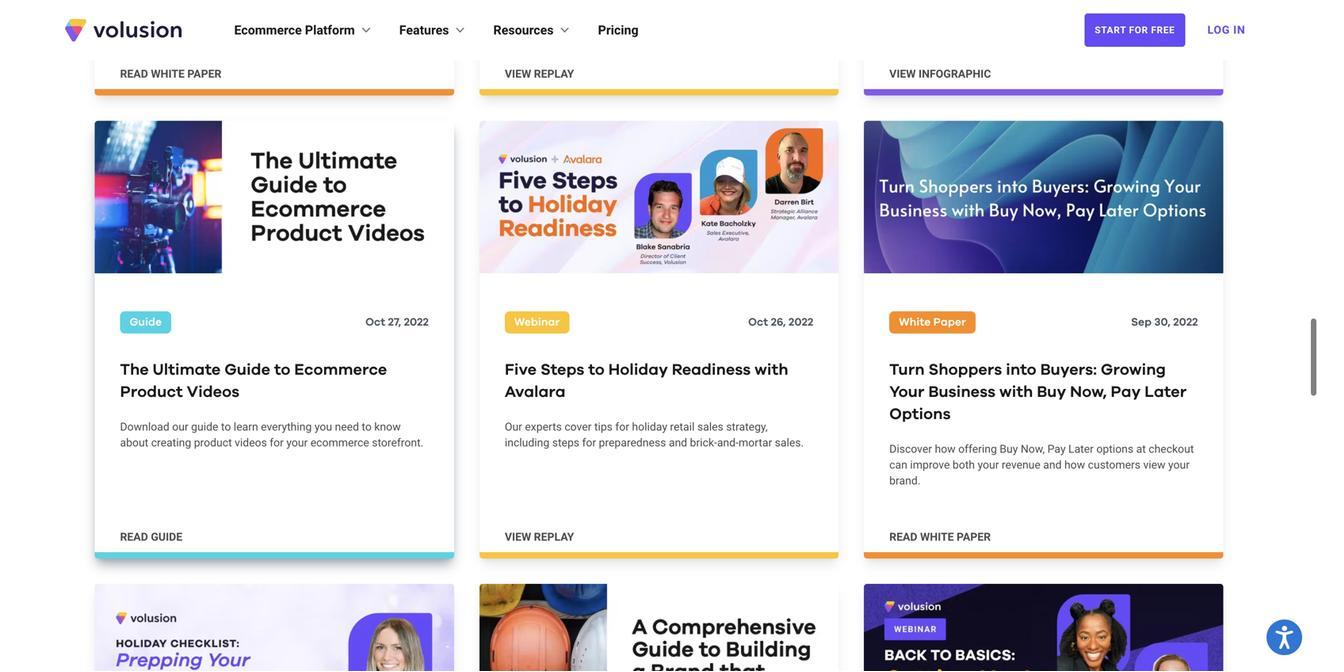 Task type: locate. For each thing, give the bounding box(es) containing it.
turn
[[890, 362, 925, 378]]

guide
[[130, 317, 162, 328], [224, 362, 270, 378]]

white
[[899, 317, 931, 328]]

1 horizontal spatial guide
[[224, 362, 270, 378]]

ecommerce up 'need'
[[294, 362, 387, 378]]

pay down growing
[[1111, 385, 1141, 400]]

0 vertical spatial paper
[[187, 67, 222, 80]]

1 horizontal spatial now,
[[1070, 385, 1107, 400]]

buy down buyers:
[[1037, 385, 1066, 400]]

into
[[1006, 362, 1037, 378]]

1 vertical spatial with
[[999, 385, 1033, 400]]

1 horizontal spatial read white paper button
[[890, 530, 991, 546]]

oct left 27,
[[365, 317, 385, 328]]

options
[[890, 407, 951, 423]]

0 horizontal spatial later
[[1069, 443, 1094, 456]]

3 2022 from the left
[[1173, 317, 1198, 328]]

later inside discover how offering buy now, pay later options at checkout can improve both your revenue and how customers view your brand.
[[1069, 443, 1094, 456]]

0 vertical spatial ecommerce
[[234, 23, 302, 38]]

customers
[[1088, 459, 1141, 472]]

1 horizontal spatial and
[[1043, 459, 1062, 472]]

oct 27, 2022
[[365, 317, 429, 328]]

0 horizontal spatial for
[[270, 437, 284, 450]]

and right revenue
[[1043, 459, 1062, 472]]

1 vertical spatial view replay
[[505, 531, 574, 544]]

1 vertical spatial white
[[920, 531, 954, 544]]

ecommerce
[[234, 23, 302, 38], [294, 362, 387, 378]]

2022 right 30,
[[1173, 317, 1198, 328]]

to left learn
[[221, 421, 231, 434]]

0 vertical spatial white
[[151, 67, 185, 80]]

guide inside button
[[151, 531, 182, 544]]

2 replay from the top
[[534, 531, 574, 544]]

view replay for 2nd view replay button from the bottom of the page
[[505, 67, 574, 80]]

1 horizontal spatial for
[[582, 437, 596, 450]]

0 vertical spatial view replay button
[[505, 66, 574, 82]]

1 view replay from the top
[[505, 67, 574, 80]]

resources
[[493, 23, 554, 38]]

to right 'steps'
[[588, 362, 605, 378]]

oct 26, 2022
[[748, 317, 813, 328]]

0 vertical spatial now,
[[1070, 385, 1107, 400]]

pay inside discover how offering buy now, pay later options at checkout can improve both your revenue and how customers view your brand.
[[1048, 443, 1066, 456]]

read white paper link
[[95, 0, 454, 95]]

and-
[[717, 437, 739, 450]]

how up improve
[[935, 443, 956, 456]]

paper
[[187, 67, 222, 80], [957, 531, 991, 544]]

1 vertical spatial read white paper button
[[890, 530, 991, 546]]

ecommerce inside 'dropdown button'
[[234, 23, 302, 38]]

product
[[194, 437, 232, 450]]

1 horizontal spatial buy
[[1037, 385, 1066, 400]]

1 vertical spatial later
[[1069, 443, 1094, 456]]

0 vertical spatial later
[[1145, 385, 1187, 400]]

now, down buyers:
[[1070, 385, 1107, 400]]

buy up revenue
[[1000, 443, 1018, 456]]

0 horizontal spatial 2022
[[404, 317, 429, 328]]

view replay button
[[505, 66, 574, 82], [505, 530, 574, 546]]

creating
[[151, 437, 191, 450]]

buy inside turn shoppers into buyers: growing your business with buy now, pay later options
[[1037, 385, 1066, 400]]

1 vertical spatial replay
[[534, 531, 574, 544]]

paper
[[933, 317, 966, 328]]

0 vertical spatial buy
[[1037, 385, 1066, 400]]

0 horizontal spatial guide
[[151, 531, 182, 544]]

guide up the
[[130, 317, 162, 328]]

guide
[[191, 421, 218, 434], [151, 531, 182, 544]]

pay left options
[[1048, 443, 1066, 456]]

1 horizontal spatial white
[[920, 531, 954, 544]]

later down growing
[[1145, 385, 1187, 400]]

to right 'need'
[[362, 421, 372, 434]]

read white paper button
[[120, 66, 222, 82], [890, 530, 991, 546]]

2022 right 26,
[[789, 317, 813, 328]]

0 horizontal spatial with
[[755, 362, 788, 378]]

27,
[[388, 317, 401, 328]]

2 oct from the left
[[748, 317, 768, 328]]

log
[[1208, 23, 1230, 36]]

1 vertical spatial view replay button
[[505, 530, 574, 546]]

the
[[120, 362, 149, 378]]

1 vertical spatial and
[[1043, 459, 1062, 472]]

1 horizontal spatial with
[[999, 385, 1033, 400]]

0 vertical spatial and
[[669, 437, 687, 450]]

0 horizontal spatial buy
[[1000, 443, 1018, 456]]

1 vertical spatial ecommerce
[[294, 362, 387, 378]]

1 horizontal spatial pay
[[1111, 385, 1141, 400]]

steps
[[541, 362, 585, 378]]

1 2022 from the left
[[404, 317, 429, 328]]

to inside five steps to holiday readiness with avalara
[[588, 362, 605, 378]]

1 vertical spatial buy
[[1000, 443, 1018, 456]]

oct
[[365, 317, 385, 328], [748, 317, 768, 328]]

oct for ecommerce
[[365, 317, 385, 328]]

about
[[120, 437, 148, 450]]

1 horizontal spatial how
[[1065, 459, 1085, 472]]

1 horizontal spatial later
[[1145, 385, 1187, 400]]

growing
[[1101, 362, 1166, 378]]

1 horizontal spatial your
[[978, 459, 999, 472]]

with inside five steps to holiday readiness with avalara
[[755, 362, 788, 378]]

turn shoppers into buyers: growing your business with buy now, pay later options
[[890, 362, 1187, 423]]

pay
[[1111, 385, 1141, 400], [1048, 443, 1066, 456]]

sales.
[[775, 437, 804, 450]]

options
[[1097, 443, 1134, 456]]

view
[[505, 67, 531, 80], [890, 67, 916, 80], [505, 531, 531, 544]]

how
[[935, 443, 956, 456], [1065, 459, 1085, 472]]

cover
[[565, 421, 592, 434]]

1 oct from the left
[[365, 317, 385, 328]]

0 horizontal spatial how
[[935, 443, 956, 456]]

start
[[1095, 25, 1126, 36]]

later left options
[[1069, 443, 1094, 456]]

retail
[[670, 421, 695, 434]]

1 vertical spatial read white paper
[[890, 531, 991, 544]]

our
[[172, 421, 188, 434]]

ecommerce
[[311, 437, 369, 450]]

revenue
[[1002, 459, 1041, 472]]

read guide button
[[120, 530, 182, 546]]

shoppers
[[929, 362, 1002, 378]]

and down retail
[[669, 437, 687, 450]]

ultimate
[[153, 362, 221, 378]]

0 horizontal spatial oct
[[365, 317, 385, 328]]

2 2022 from the left
[[789, 317, 813, 328]]

features
[[399, 23, 449, 38]]

0 horizontal spatial now,
[[1021, 443, 1045, 456]]

0 vertical spatial read white paper
[[120, 67, 222, 80]]

to
[[274, 362, 290, 378], [588, 362, 605, 378], [221, 421, 231, 434], [362, 421, 372, 434]]

oct for readiness
[[748, 317, 768, 328]]

0 horizontal spatial guide
[[130, 317, 162, 328]]

at
[[1136, 443, 1146, 456]]

1 horizontal spatial 2022
[[789, 317, 813, 328]]

1 vertical spatial how
[[1065, 459, 1085, 472]]

read white paper
[[120, 67, 222, 80], [890, 531, 991, 544]]

1 vertical spatial guide
[[224, 362, 270, 378]]

for down the everything
[[270, 437, 284, 450]]

read inside button
[[120, 531, 148, 544]]

how left the customers
[[1065, 459, 1085, 472]]

guide up videos
[[224, 362, 270, 378]]

guide inside 'download our guide to learn everything you need to know about creating product videos for your ecommerce storefront.'
[[191, 421, 218, 434]]

0 vertical spatial with
[[755, 362, 788, 378]]

0 vertical spatial pay
[[1111, 385, 1141, 400]]

your down the everything
[[286, 437, 308, 450]]

now,
[[1070, 385, 1107, 400], [1021, 443, 1045, 456]]

you
[[315, 421, 332, 434]]

0 horizontal spatial paper
[[187, 67, 222, 80]]

1 vertical spatial pay
[[1048, 443, 1066, 456]]

0 horizontal spatial your
[[286, 437, 308, 450]]

0 vertical spatial view replay
[[505, 67, 574, 80]]

steps
[[552, 437, 579, 450]]

0 vertical spatial guide
[[130, 317, 162, 328]]

2022 for the ultimate guide to ecommerce product videos
[[404, 317, 429, 328]]

replay
[[534, 67, 574, 80], [534, 531, 574, 544]]

1 vertical spatial paper
[[957, 531, 991, 544]]

preparedness
[[599, 437, 666, 450]]

free
[[1151, 25, 1175, 36]]

0 vertical spatial how
[[935, 443, 956, 456]]

ecommerce left platform
[[234, 23, 302, 38]]

0 vertical spatial replay
[[534, 67, 574, 80]]

readiness
[[672, 362, 751, 378]]

our experts cover tips for holiday retail sales strategy, including steps for preparedness and brick-and-mortar sales.
[[505, 421, 804, 450]]

log in
[[1208, 23, 1246, 36]]

1 horizontal spatial read white paper
[[890, 531, 991, 544]]

to up the everything
[[274, 362, 290, 378]]

0 horizontal spatial read white paper
[[120, 67, 222, 80]]

1 horizontal spatial oct
[[748, 317, 768, 328]]

1 vertical spatial now,
[[1021, 443, 1045, 456]]

2 horizontal spatial 2022
[[1173, 317, 1198, 328]]

0 horizontal spatial read white paper button
[[120, 66, 222, 82]]

including
[[505, 437, 550, 450]]

0 vertical spatial read white paper button
[[120, 66, 222, 82]]

0 horizontal spatial and
[[669, 437, 687, 450]]

now, inside turn shoppers into buyers: growing your business with buy now, pay later options
[[1070, 385, 1107, 400]]

2 view replay from the top
[[505, 531, 574, 544]]

1 vertical spatial guide
[[151, 531, 182, 544]]

and inside our experts cover tips for holiday retail sales strategy, including steps for preparedness and brick-and-mortar sales.
[[669, 437, 687, 450]]

2022 right 27,
[[404, 317, 429, 328]]

and
[[669, 437, 687, 450], [1043, 459, 1062, 472]]

ecommerce platform button
[[234, 21, 374, 40]]

2 horizontal spatial for
[[615, 421, 629, 434]]

your down checkout
[[1168, 459, 1190, 472]]

open accessibe: accessibility options, statement and help image
[[1276, 626, 1293, 649]]

26,
[[771, 317, 786, 328]]

0 horizontal spatial pay
[[1048, 443, 1066, 456]]

our
[[505, 421, 522, 434]]

1 horizontal spatial paper
[[957, 531, 991, 544]]

0 vertical spatial guide
[[191, 421, 218, 434]]

buyers:
[[1040, 362, 1097, 378]]

tips
[[594, 421, 613, 434]]

your down offering
[[978, 459, 999, 472]]

with down into
[[999, 385, 1033, 400]]

can
[[890, 459, 907, 472]]

a comprehensive guide to building a brand that converts image
[[479, 584, 839, 671]]

start for free
[[1095, 25, 1175, 36]]

brand.
[[890, 475, 921, 488]]

holiday checklist: prepping your ecommerce store for the holidays ecommerce webinars image
[[95, 584, 454, 671]]

for up preparedness
[[615, 421, 629, 434]]

ecommerce platform
[[234, 23, 355, 38]]

for down "cover"
[[582, 437, 596, 450]]

with down 26,
[[755, 362, 788, 378]]

your
[[890, 385, 925, 400]]

view inside button
[[890, 67, 916, 80]]

oct left 26,
[[748, 317, 768, 328]]

1 horizontal spatial guide
[[191, 421, 218, 434]]

discover how offering buy now, pay later options at checkout can improve both your revenue and how customers view your brand.
[[890, 443, 1194, 488]]

pricing
[[598, 23, 639, 38]]

now, up revenue
[[1021, 443, 1045, 456]]

your
[[286, 437, 308, 450], [978, 459, 999, 472], [1168, 459, 1190, 472]]



Task type: vqa. For each thing, say whether or not it's contained in the screenshot.
the ease,
no



Task type: describe. For each thing, give the bounding box(es) containing it.
resources button
[[493, 21, 573, 40]]

download our guide to learn everything you need to know about creating product videos for your ecommerce storefront.
[[120, 421, 424, 450]]

improve
[[910, 459, 950, 472]]

webinar
[[514, 317, 560, 328]]

to inside 'the ultimate guide to ecommerce product videos'
[[274, 362, 290, 378]]

pricing link
[[598, 21, 639, 40]]

view replay for second view replay button from the top
[[505, 531, 574, 544]]

know
[[374, 421, 401, 434]]

everything
[[261, 421, 312, 434]]

ecommerce inside 'the ultimate guide to ecommerce product videos'
[[294, 362, 387, 378]]

sep
[[1131, 317, 1152, 328]]

business
[[929, 385, 996, 400]]

five
[[505, 362, 537, 378]]

experts
[[525, 421, 562, 434]]

2022 for five steps to holiday readiness with avalara
[[789, 317, 813, 328]]

checkout
[[1149, 443, 1194, 456]]

with inside turn shoppers into buyers: growing your business with buy now, pay later options
[[999, 385, 1033, 400]]

view infographic button
[[890, 66, 991, 82]]

storefront.
[[372, 437, 424, 450]]

five steps to holiday readiness with avalara
[[505, 362, 788, 400]]

view replay link
[[479, 0, 839, 95]]

start for free link
[[1085, 13, 1185, 47]]

view infographic link
[[864, 0, 1224, 95]]

sep 30, 2022
[[1131, 317, 1198, 328]]

in
[[1234, 23, 1246, 36]]

for inside 'download our guide to learn everything you need to know about creating product videos for your ecommerce storefront.'
[[270, 437, 284, 450]]

holiday
[[632, 421, 667, 434]]

your inside 'download our guide to learn everything you need to know about creating product videos for your ecommerce storefront.'
[[286, 437, 308, 450]]

1 view replay button from the top
[[505, 66, 574, 82]]

brick-
[[690, 437, 717, 450]]

view
[[1143, 459, 1166, 472]]

videos
[[235, 437, 267, 450]]

learn
[[234, 421, 258, 434]]

for
[[1129, 25, 1148, 36]]

offering
[[958, 443, 997, 456]]

the ultimate guide to ecommerce product videos
[[120, 362, 387, 400]]

videos
[[187, 385, 240, 400]]

features button
[[399, 21, 468, 40]]

five steps to holiday readiness with avalara image
[[479, 121, 839, 274]]

platform
[[305, 23, 355, 38]]

pay inside turn shoppers into buyers: growing your business with buy now, pay later options
[[1111, 385, 1141, 400]]

read guide
[[120, 531, 182, 544]]

0 horizontal spatial white
[[151, 67, 185, 80]]

log in link
[[1198, 13, 1255, 48]]

and inside discover how offering buy now, pay later options at checkout can improve both your revenue and how customers view your brand.
[[1043, 459, 1062, 472]]

2 view replay button from the top
[[505, 530, 574, 546]]

buy inside discover how offering buy now, pay later options at checkout can improve both your revenue and how customers view your brand.
[[1000, 443, 1018, 456]]

read white paper button inside read white paper link
[[120, 66, 222, 82]]

30,
[[1154, 317, 1171, 328]]

view for view infographic link at the right of the page
[[890, 67, 916, 80]]

2 horizontal spatial your
[[1168, 459, 1190, 472]]

view for view replay link
[[505, 67, 531, 80]]

later inside turn shoppers into buyers: growing your business with buy now, pay later options
[[1145, 385, 1187, 400]]

need
[[335, 421, 359, 434]]

read for the ultimate guide to ecommerce product videos
[[120, 531, 148, 544]]

now, inside discover how offering buy now, pay later options at checkout can improve both your revenue and how customers view your brand.
[[1021, 443, 1045, 456]]

back to the basics: setting up a ppc campaign image
[[864, 584, 1224, 671]]

view infographic
[[890, 67, 991, 80]]

product
[[120, 385, 183, 400]]

read for turn shoppers into buyers: growing your business with buy now, pay later options
[[890, 531, 918, 544]]

2022 for turn shoppers into buyers: growing your business with buy now, pay later options
[[1173, 317, 1198, 328]]

infographic
[[919, 67, 991, 80]]

strategy,
[[726, 421, 768, 434]]

turn shoppers into buyers: growing your business with buy now, pay later options image
[[864, 121, 1224, 274]]

sales
[[697, 421, 724, 434]]

holiday
[[608, 362, 668, 378]]

white paper
[[899, 317, 966, 328]]

avalara
[[505, 385, 566, 400]]

download
[[120, 421, 169, 434]]

discover
[[890, 443, 932, 456]]

the ultimate guide to ecommerce product videos image
[[95, 121, 454, 274]]

mortar
[[739, 437, 772, 450]]

1 replay from the top
[[534, 67, 574, 80]]

guide inside 'the ultimate guide to ecommerce product videos'
[[224, 362, 270, 378]]

both
[[953, 459, 975, 472]]



